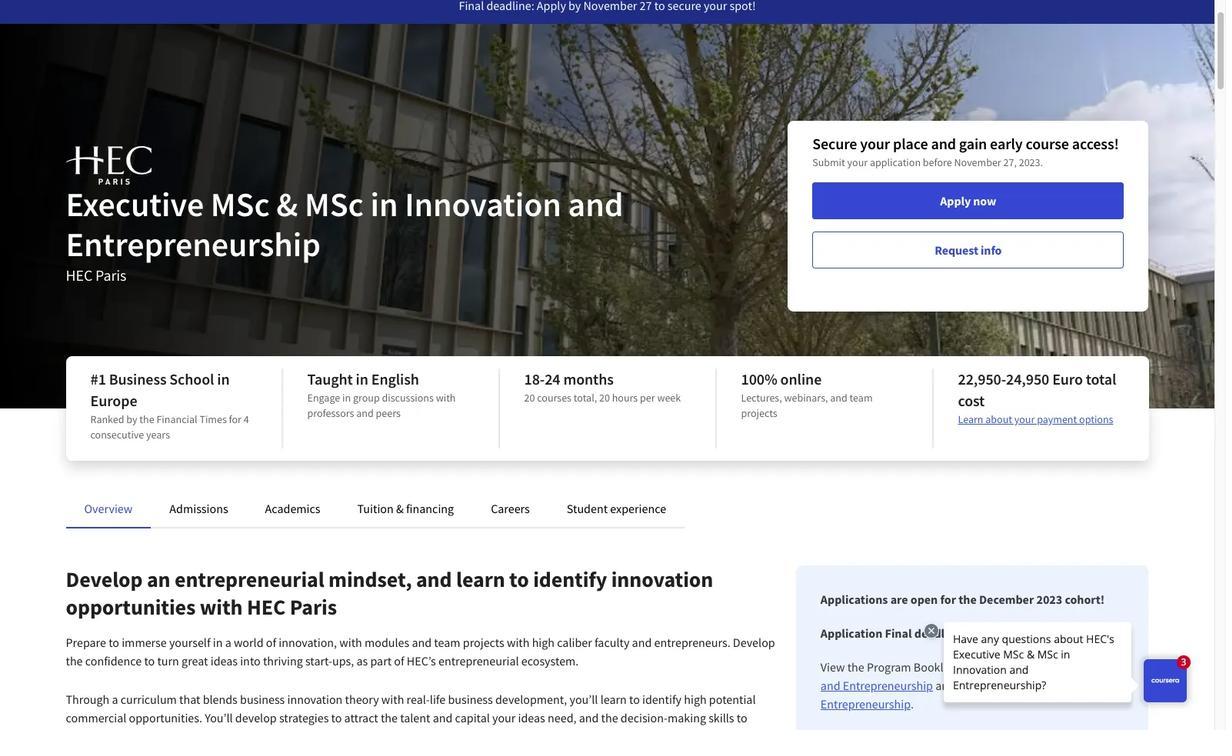 Task type: describe. For each thing, give the bounding box(es) containing it.
turn
[[157, 653, 179, 669]]

confidence
[[85, 653, 142, 669]]

blends
[[203, 692, 238, 707]]

open
[[911, 592, 938, 607]]

a inside through a curriculum that blends business innovation theory with real-life business development, you'll learn to identify high potential commercial opportunities. you'll develop strategies to attract the talent and capital your ideas need, and the decision-making skills to manage rapid growth and risk ethically and sustainably.
[[112, 692, 118, 707]]

executive for &
[[66, 183, 204, 225]]

to inside develop an entrepreneurial mindset, and learn to identify innovation opportunities with hec paris
[[509, 565, 529, 593]]

paris inside develop an entrepreneurial mindset, and learn to identify innovation opportunities with hec paris
[[290, 593, 337, 621]]

ideas inside through a curriculum that blends business innovation theory with real-life business development, you'll learn to identify high potential commercial opportunities. you'll develop strategies to attract the talent and capital your ideas need, and the decision-making skills to manage rapid growth and risk ethically and sustainably.
[[518, 710, 545, 726]]

through a curriculum that blends business innovation theory with real-life business development, you'll learn to identify high potential commercial opportunities. you'll develop strategies to attract the talent and capital your ideas need, and the decision-making skills to manage rapid growth and risk ethically and sustainably.
[[66, 692, 756, 730]]

0 vertical spatial of
[[266, 635, 276, 650]]

to up decision-
[[629, 692, 640, 707]]

modules
[[365, 635, 410, 650]]

with up the ups,
[[339, 635, 362, 650]]

deadline:
[[915, 625, 965, 641]]

admissions
[[170, 501, 228, 516]]

to up confidence
[[109, 635, 119, 650]]

group
[[353, 391, 380, 405]]

in inside prepare to immerse yourself in a world of innovation, with modules and team projects with high caliber faculty and entrepreneurs. develop the confidence to turn great ideas into thriving start-ups, as part of hec's entrepreneurial ecosystem.
[[213, 635, 223, 650]]

careers
[[491, 501, 530, 516]]

innovation inside develop an entrepreneurial mindset, and learn to identify innovation opportunities with hec paris
[[611, 565, 713, 593]]

2 20 from the left
[[599, 391, 610, 405]]

hec inside develop an entrepreneurial mindset, and learn to identify innovation opportunities with hec paris
[[247, 593, 286, 621]]

projects inside prepare to immerse yourself in a world of innovation, with modules and team projects with high caliber faculty and entrepreneurs. develop the confidence to turn great ideas into thriving start-ups, as part of hec's entrepreneurial ecosystem.
[[463, 635, 504, 650]]

discussions
[[382, 391, 434, 405]]

applications
[[821, 592, 888, 607]]

per
[[640, 391, 655, 405]]

in inside the executive msc in innovation and entrepreneurship
[[1053, 659, 1063, 675]]

22,950-24,950 euro total cost learn about your payment options
[[958, 369, 1117, 426]]

consecutive
[[90, 428, 144, 442]]

the left december
[[959, 592, 977, 607]]

faculty
[[595, 635, 630, 650]]

caliber
[[557, 635, 592, 650]]

#1
[[90, 369, 106, 389]]

potential
[[709, 692, 756, 707]]

identify inside develop an entrepreneurial mindset, and learn to identify innovation opportunities with hec paris
[[533, 565, 607, 593]]

need,
[[548, 710, 577, 726]]

application
[[821, 625, 883, 641]]

18-
[[524, 369, 545, 389]]

with inside develop an entrepreneurial mindset, and learn to identify innovation opportunities with hec paris
[[200, 593, 243, 621]]

online
[[781, 369, 822, 389]]

peers
[[376, 406, 401, 420]]

with inside taught in english engage in group discussions with professors and peers
[[436, 391, 456, 405]]

msc inside msc in innovation and entrepreneurship
[[958, 678, 979, 693]]

executive for in
[[978, 659, 1027, 675]]

december
[[979, 592, 1034, 607]]

1 vertical spatial for
[[941, 592, 956, 607]]

careers link
[[491, 501, 530, 516]]

develop inside develop an entrepreneurial mindset, and learn to identify innovation opportunities with hec paris
[[66, 565, 143, 593]]

in inside msc in innovation and entrepreneurship
[[982, 678, 991, 693]]

in inside #1 business school in europe ranked by the financial times for 4 consecutive years
[[217, 369, 230, 389]]

before
[[923, 155, 952, 169]]

ranked
[[90, 412, 124, 426]]

lectures,
[[741, 391, 782, 405]]

development,
[[495, 692, 567, 707]]

develop inside prepare to immerse yourself in a world of innovation, with modules and team projects with high caliber faculty and entrepreneurs. develop the confidence to turn great ideas into thriving start-ups, as part of hec's entrepreneurial ecosystem.
[[733, 635, 775, 650]]

student
[[567, 501, 608, 516]]

cost
[[958, 391, 985, 410]]

place
[[893, 134, 928, 153]]

2 horizontal spatial for
[[961, 659, 976, 675]]

the inside #1 business school in europe ranked by the financial times for 4 consecutive years
[[140, 412, 154, 426]]

week
[[657, 391, 681, 405]]

1 vertical spatial 27,
[[1024, 625, 1039, 641]]

to up 'sustainably.'
[[331, 710, 342, 726]]

24,950
[[1006, 369, 1050, 389]]

commercial
[[66, 710, 126, 726]]

ethically
[[221, 729, 265, 730]]

entrepreneurship inside executive msc & msc in innovation and entrepreneurship hec paris
[[66, 223, 321, 265]]

rapid
[[110, 729, 137, 730]]

opportunities.
[[129, 710, 202, 726]]

an
[[147, 565, 170, 593]]

total
[[1086, 369, 1117, 389]]

executive msc in innovation and entrepreneurship
[[821, 659, 1121, 693]]

courses
[[537, 391, 572, 405]]

entrepreneurs.
[[654, 635, 731, 650]]

entrepreneurship inside the executive msc in innovation and entrepreneurship
[[843, 678, 933, 693]]

mindset,
[[329, 565, 412, 593]]

that
[[179, 692, 200, 707]]

and inside the executive msc in innovation and entrepreneurship
[[821, 678, 841, 693]]

life
[[430, 692, 446, 707]]

your inside through a curriculum that blends business innovation theory with real-life business development, you'll learn to identify high potential commercial opportunities. you'll develop strategies to attract the talent and capital your ideas need, and the decision-making skills to manage rapid growth and risk ethically and sustainably.
[[492, 710, 516, 726]]

100% online lectures, webinars, and team projects
[[741, 369, 873, 420]]

1 vertical spatial november
[[968, 625, 1022, 641]]

msc inside the executive msc in innovation and entrepreneurship
[[1029, 659, 1051, 675]]

immerse
[[122, 635, 167, 650]]

22,950-
[[958, 369, 1006, 389]]

into
[[240, 653, 261, 669]]

application final deadline: november 27, 2023.
[[821, 625, 1069, 641]]

projects inside "100% online lectures, webinars, and team projects"
[[741, 406, 778, 420]]

high inside through a curriculum that blends business innovation theory with real-life business development, you'll learn to identify high potential commercial opportunities. you'll develop strategies to attract the talent and capital your ideas need, and the decision-making skills to manage rapid growth and risk ethically and sustainably.
[[684, 692, 707, 707]]

2023
[[1037, 592, 1063, 607]]

start-
[[305, 653, 332, 669]]

entrepreneurial inside prepare to immerse yourself in a world of innovation, with modules and team projects with high caliber faculty and entrepreneurs. develop the confidence to turn great ideas into thriving start-ups, as part of hec's entrepreneurial ecosystem.
[[439, 653, 519, 669]]

years
[[146, 428, 170, 442]]

ecosystem.
[[521, 653, 579, 669]]

to left turn
[[144, 653, 155, 669]]

cohort!
[[1065, 592, 1105, 607]]

overview link
[[84, 501, 133, 516]]

webinars,
[[784, 391, 828, 405]]

financial
[[157, 412, 197, 426]]

euro
[[1053, 369, 1083, 389]]

your up application at the top right of page
[[860, 134, 890, 153]]

payment
[[1037, 412, 1077, 426]]

with inside through a curriculum that blends business innovation theory with real-life business development, you'll learn to identify high potential commercial opportunities. you'll develop strategies to attract the talent and capital your ideas need, and the decision-making skills to manage rapid growth and risk ethically and sustainably.
[[381, 692, 404, 707]]

academics link
[[265, 501, 320, 516]]

tuition
[[357, 501, 394, 516]]

you'll
[[205, 710, 233, 726]]

engage
[[307, 391, 340, 405]]

for inside #1 business school in europe ranked by the financial times for 4 consecutive years
[[229, 412, 242, 426]]

through
[[66, 692, 110, 707]]

curriculum
[[121, 692, 177, 707]]

learn about your payment options link
[[958, 412, 1114, 426]]

thriving
[[263, 653, 303, 669]]

view the program booklets for
[[821, 659, 978, 675]]

and inside develop an entrepreneurial mindset, and learn to identify innovation opportunities with hec paris
[[416, 565, 452, 593]]

1 vertical spatial &
[[396, 501, 404, 516]]

and inside executive msc & msc in innovation and entrepreneurship hec paris
[[568, 183, 624, 225]]



Task type: locate. For each thing, give the bounding box(es) containing it.
learn
[[958, 412, 984, 426]]

0 horizontal spatial ideas
[[211, 653, 238, 669]]

0 vertical spatial entrepreneurship
[[66, 223, 321, 265]]

identify inside through a curriculum that blends business innovation theory with real-life business development, you'll learn to identify high potential commercial opportunities. you'll develop strategies to attract the talent and capital your ideas need, and the decision-making skills to manage rapid growth and risk ethically and sustainably.
[[642, 692, 682, 707]]

entrepreneurial up "world"
[[175, 565, 324, 593]]

1 horizontal spatial identify
[[642, 692, 682, 707]]

1 horizontal spatial a
[[225, 635, 231, 650]]

business up capital
[[448, 692, 493, 707]]

learn
[[456, 565, 505, 593], [601, 692, 627, 707]]

apply now button
[[813, 182, 1124, 219]]

27,
[[1004, 155, 1017, 169], [1024, 625, 1039, 641]]

opportunities
[[66, 593, 196, 621]]

team inside prepare to immerse yourself in a world of innovation, with modules and team projects with high caliber faculty and entrepreneurs. develop the confidence to turn great ideas into thriving start-ups, as part of hec's entrepreneurial ecosystem.
[[434, 635, 461, 650]]

1 vertical spatial entrepreneurship
[[843, 678, 933, 693]]

1 horizontal spatial develop
[[733, 635, 775, 650]]

1 vertical spatial develop
[[733, 635, 775, 650]]

0 horizontal spatial of
[[266, 635, 276, 650]]

with right discussions
[[436, 391, 456, 405]]

0 vertical spatial high
[[532, 635, 555, 650]]

ideas left into
[[211, 653, 238, 669]]

sustainably.
[[290, 729, 351, 730]]

for left 4
[[229, 412, 242, 426]]

projects up development,
[[463, 635, 504, 650]]

1 horizontal spatial &
[[396, 501, 404, 516]]

now
[[973, 193, 997, 208]]

entrepreneurship inside msc in innovation and entrepreneurship
[[821, 696, 911, 712]]

1 20 from the left
[[524, 391, 535, 405]]

attract
[[344, 710, 378, 726]]

to
[[509, 565, 529, 593], [109, 635, 119, 650], [144, 653, 155, 669], [629, 692, 640, 707], [331, 710, 342, 726], [737, 710, 748, 726]]

of right part
[[394, 653, 404, 669]]

europe
[[90, 391, 137, 410]]

1 horizontal spatial executive
[[978, 659, 1027, 675]]

and inside "100% online lectures, webinars, and team projects"
[[830, 391, 848, 405]]

1 horizontal spatial high
[[684, 692, 707, 707]]

1 horizontal spatial paris
[[290, 593, 337, 621]]

to right skills
[[737, 710, 748, 726]]

a
[[225, 635, 231, 650], [112, 692, 118, 707]]

paris inside executive msc & msc in innovation and entrepreneurship hec paris
[[95, 265, 126, 285]]

november down gain
[[954, 155, 1001, 169]]

learn inside develop an entrepreneurial mindset, and learn to identify innovation opportunities with hec paris
[[456, 565, 505, 593]]

part
[[370, 653, 392, 669]]

student experience link
[[567, 501, 666, 516]]

0 vertical spatial innovation
[[611, 565, 713, 593]]

apply now
[[940, 193, 997, 208]]

november inside secure your place and gain early course access! submit your application before november 27, 2023.
[[954, 155, 1001, 169]]

0 horizontal spatial a
[[112, 692, 118, 707]]

0 horizontal spatial hec
[[66, 265, 92, 285]]

real-
[[407, 692, 430, 707]]

0 horizontal spatial learn
[[456, 565, 505, 593]]

experience
[[610, 501, 666, 516]]

4
[[244, 412, 249, 426]]

manage
[[66, 729, 107, 730]]

2023. inside secure your place and gain early course access! submit your application before november 27, 2023.
[[1019, 155, 1043, 169]]

team inside "100% online lectures, webinars, and team projects"
[[850, 391, 873, 405]]

0 horizontal spatial &
[[276, 183, 298, 225]]

1 vertical spatial entrepreneurial
[[439, 653, 519, 669]]

and
[[931, 134, 956, 153], [568, 183, 624, 225], [830, 391, 848, 405], [356, 406, 374, 420], [416, 565, 452, 593], [412, 635, 432, 650], [632, 635, 652, 650], [821, 678, 841, 693], [933, 678, 958, 693], [1052, 678, 1071, 693], [433, 710, 453, 726], [579, 710, 599, 726], [178, 729, 198, 730], [267, 729, 287, 730]]

msc in innovation and entrepreneurship
[[821, 678, 1071, 712]]

academics
[[265, 501, 320, 516]]

capital
[[455, 710, 490, 726]]

with up "world"
[[200, 593, 243, 621]]

request info button
[[813, 232, 1124, 269]]

growth
[[139, 729, 176, 730]]

0 vertical spatial team
[[850, 391, 873, 405]]

2023.
[[1019, 155, 1043, 169], [1042, 625, 1069, 641]]

1 vertical spatial identify
[[642, 692, 682, 707]]

0 horizontal spatial 27,
[[1004, 155, 1017, 169]]

skills
[[709, 710, 734, 726]]

of up thriving
[[266, 635, 276, 650]]

entrepreneurial inside develop an entrepreneurial mindset, and learn to identify innovation opportunities with hec paris
[[175, 565, 324, 593]]

0 vertical spatial paris
[[95, 265, 126, 285]]

msc in innovation and entrepreneurship link
[[821, 678, 1071, 712]]

innovation inside through a curriculum that blends business innovation theory with real-life business development, you'll learn to identify high potential commercial opportunities. you'll develop strategies to attract the talent and capital your ideas need, and the decision-making skills to manage rapid growth and risk ethically and sustainably.
[[287, 692, 343, 707]]

0 vertical spatial entrepreneurial
[[175, 565, 324, 593]]

0 vertical spatial learn
[[456, 565, 505, 593]]

business up develop
[[240, 692, 285, 707]]

the right by
[[140, 412, 154, 426]]

0 horizontal spatial innovation
[[287, 692, 343, 707]]

2023. down 2023
[[1042, 625, 1069, 641]]

1 horizontal spatial of
[[394, 653, 404, 669]]

world
[[234, 635, 264, 650]]

0 horizontal spatial team
[[434, 635, 461, 650]]

20
[[524, 391, 535, 405], [599, 391, 610, 405]]

yourself
[[169, 635, 210, 650]]

learn down the careers link
[[456, 565, 505, 593]]

financing
[[406, 501, 454, 516]]

with left real-
[[381, 692, 404, 707]]

0 vertical spatial a
[[225, 635, 231, 650]]

theory
[[345, 692, 379, 707]]

0 horizontal spatial entrepreneurial
[[175, 565, 324, 593]]

1 vertical spatial ideas
[[518, 710, 545, 726]]

access!
[[1072, 134, 1119, 153]]

1 business from the left
[[240, 692, 285, 707]]

info
[[981, 242, 1002, 258]]

0 horizontal spatial business
[[240, 692, 285, 707]]

a left "world"
[[225, 635, 231, 650]]

in inside executive msc & msc in innovation and entrepreneurship hec paris
[[370, 183, 398, 225]]

2 horizontal spatial innovation
[[1065, 659, 1121, 675]]

2 business from the left
[[448, 692, 493, 707]]

0 vertical spatial projects
[[741, 406, 778, 420]]

ideas
[[211, 653, 238, 669], [518, 710, 545, 726]]

0 horizontal spatial for
[[229, 412, 242, 426]]

the right view
[[848, 659, 865, 675]]

1 horizontal spatial business
[[448, 692, 493, 707]]

innovation up 'entrepreneurs.' on the bottom of the page
[[611, 565, 713, 593]]

the inside prepare to immerse yourself in a world of innovation, with modules and team projects with high caliber faculty and entrepreneurs. develop the confidence to turn great ideas into thriving start-ups, as part of hec's entrepreneurial ecosystem.
[[66, 653, 83, 669]]

2 vertical spatial for
[[961, 659, 976, 675]]

professors
[[307, 406, 354, 420]]

0 horizontal spatial high
[[532, 635, 555, 650]]

booklets
[[914, 659, 959, 675]]

1 vertical spatial hec
[[247, 593, 286, 621]]

your right capital
[[492, 710, 516, 726]]

talent
[[400, 710, 430, 726]]

1 horizontal spatial 20
[[599, 391, 610, 405]]

to down the careers link
[[509, 565, 529, 593]]

0 horizontal spatial 20
[[524, 391, 535, 405]]

risk
[[200, 729, 219, 730]]

1 horizontal spatial learn
[[601, 692, 627, 707]]

18-24 months 20 courses total, 20 hours per week
[[524, 369, 681, 405]]

prepare
[[66, 635, 106, 650]]

and inside taught in english engage in group discussions with professors and peers
[[356, 406, 374, 420]]

total,
[[574, 391, 597, 405]]

100%
[[741, 369, 778, 389]]

0 vertical spatial november
[[954, 155, 1001, 169]]

the left decision-
[[601, 710, 618, 726]]

0 horizontal spatial develop
[[66, 565, 143, 593]]

ideas inside prepare to immerse yourself in a world of innovation, with modules and team projects with high caliber faculty and entrepreneurs. develop the confidence to turn great ideas into thriving start-ups, as part of hec's entrepreneurial ecosystem.
[[211, 653, 238, 669]]

business
[[109, 369, 167, 389]]

ideas down development,
[[518, 710, 545, 726]]

taught in english engage in group discussions with professors and peers
[[307, 369, 456, 420]]

the left talent
[[381, 710, 398, 726]]

innovation inside the executive msc in innovation and entrepreneurship
[[1065, 659, 1121, 675]]

high up the making in the bottom of the page
[[684, 692, 707, 707]]

27, down early
[[1004, 155, 1017, 169]]

develop left an
[[66, 565, 143, 593]]

27, down 2023
[[1024, 625, 1039, 641]]

and inside msc in innovation and entrepreneurship
[[1052, 678, 1071, 693]]

0 vertical spatial identify
[[533, 565, 607, 593]]

applications are open for the december 2023 cohort!
[[821, 592, 1105, 607]]

innovation inside executive msc & msc in innovation and entrepreneurship hec paris
[[405, 183, 562, 225]]

tuition & financing
[[357, 501, 454, 516]]

projects down lectures,
[[741, 406, 778, 420]]

learn inside through a curriculum that blends business innovation theory with real-life business development, you'll learn to identify high potential commercial opportunities. you'll develop strategies to attract the talent and capital your ideas need, and the decision-making skills to manage rapid growth and risk ethically and sustainably.
[[601, 692, 627, 707]]

high up ecosystem.
[[532, 635, 555, 650]]

hec paris logo image
[[66, 146, 151, 185]]

innovation,
[[279, 635, 337, 650]]

1 horizontal spatial entrepreneurial
[[439, 653, 519, 669]]

20 down 18-
[[524, 391, 535, 405]]

2 vertical spatial entrepreneurship
[[821, 696, 911, 712]]

are
[[891, 592, 908, 607]]

1 vertical spatial innovation
[[1065, 659, 1121, 675]]

executive
[[66, 183, 204, 225], [978, 659, 1027, 675]]

prepare to immerse yourself in a world of innovation, with modules and team projects with high caliber faculty and entrepreneurs. develop the confidence to turn great ideas into thriving start-ups, as part of hec's entrepreneurial ecosystem.
[[66, 635, 775, 669]]

0 horizontal spatial projects
[[463, 635, 504, 650]]

for right booklets
[[961, 659, 976, 675]]

gain
[[959, 134, 987, 153]]

0 horizontal spatial paris
[[95, 265, 126, 285]]

1 vertical spatial learn
[[601, 692, 627, 707]]

high inside prepare to immerse yourself in a world of innovation, with modules and team projects with high caliber faculty and entrepreneurs. develop the confidence to turn great ideas into thriving start-ups, as part of hec's entrepreneurial ecosystem.
[[532, 635, 555, 650]]

1 horizontal spatial team
[[850, 391, 873, 405]]

entrepreneurial up life
[[439, 653, 519, 669]]

20 right total,
[[599, 391, 610, 405]]

0 vertical spatial innovation
[[405, 183, 562, 225]]

business
[[240, 692, 285, 707], [448, 692, 493, 707]]

great
[[182, 653, 208, 669]]

hec inside executive msc & msc in innovation and entrepreneurship hec paris
[[66, 265, 92, 285]]

0 vertical spatial 2023.
[[1019, 155, 1043, 169]]

0 vertical spatial for
[[229, 412, 242, 426]]

0 horizontal spatial identify
[[533, 565, 607, 593]]

with up ecosystem.
[[507, 635, 530, 650]]

0 vertical spatial develop
[[66, 565, 143, 593]]

november
[[954, 155, 1001, 169], [968, 625, 1022, 641]]

executive inside the executive msc in innovation and entrepreneurship
[[978, 659, 1027, 675]]

secure your place and gain early course access! submit your application before november 27, 2023.
[[813, 134, 1119, 169]]

a inside prepare to immerse yourself in a world of innovation, with modules and team projects with high caliber faculty and entrepreneurs. develop the confidence to turn great ideas into thriving start-ups, as part of hec's entrepreneurial ecosystem.
[[225, 635, 231, 650]]

course
[[1026, 134, 1069, 153]]

and inside secure your place and gain early course access! submit your application before november 27, 2023.
[[931, 134, 956, 153]]

high
[[532, 635, 555, 650], [684, 692, 707, 707]]

team up hec's
[[434, 635, 461, 650]]

months
[[563, 369, 614, 389]]

1 vertical spatial a
[[112, 692, 118, 707]]

identify up caliber
[[533, 565, 607, 593]]

your right "submit"
[[848, 155, 868, 169]]

&
[[276, 183, 298, 225], [396, 501, 404, 516]]

0 vertical spatial ideas
[[211, 653, 238, 669]]

1 vertical spatial projects
[[463, 635, 504, 650]]

hec
[[66, 265, 92, 285], [247, 593, 286, 621]]

november down december
[[968, 625, 1022, 641]]

1 horizontal spatial innovation
[[994, 678, 1049, 693]]

0 horizontal spatial executive
[[66, 183, 204, 225]]

the down prepare
[[66, 653, 83, 669]]

27, inside secure your place and gain early course access! submit your application before november 27, 2023.
[[1004, 155, 1017, 169]]

final
[[885, 625, 912, 641]]

0 vertical spatial 27,
[[1004, 155, 1017, 169]]

2023. down course in the right top of the page
[[1019, 155, 1043, 169]]

1 horizontal spatial 27,
[[1024, 625, 1039, 641]]

1 horizontal spatial hec
[[247, 593, 286, 621]]

1 horizontal spatial projects
[[741, 406, 778, 420]]

develop
[[235, 710, 277, 726]]

1 vertical spatial high
[[684, 692, 707, 707]]

0 vertical spatial &
[[276, 183, 298, 225]]

projects
[[741, 406, 778, 420], [463, 635, 504, 650]]

identify up decision-
[[642, 692, 682, 707]]

.
[[911, 696, 914, 712]]

a up commercial
[[112, 692, 118, 707]]

1 vertical spatial paris
[[290, 593, 337, 621]]

innovation up "strategies"
[[287, 692, 343, 707]]

student experience
[[567, 501, 666, 516]]

innovation inside msc in innovation and entrepreneurship
[[994, 678, 1049, 693]]

options
[[1079, 412, 1114, 426]]

develop up potential
[[733, 635, 775, 650]]

1 vertical spatial innovation
[[287, 692, 343, 707]]

team
[[850, 391, 873, 405], [434, 635, 461, 650]]

admissions link
[[170, 501, 228, 516]]

learn right you'll
[[601, 692, 627, 707]]

entrepreneurship
[[66, 223, 321, 265], [843, 678, 933, 693], [821, 696, 911, 712]]

your inside 22,950-24,950 euro total cost learn about your payment options
[[1015, 412, 1035, 426]]

1 horizontal spatial ideas
[[518, 710, 545, 726]]

2 vertical spatial innovation
[[994, 678, 1049, 693]]

team right webinars,
[[850, 391, 873, 405]]

1 vertical spatial 2023.
[[1042, 625, 1069, 641]]

executive inside executive msc & msc in innovation and entrepreneurship hec paris
[[66, 183, 204, 225]]

making
[[668, 710, 706, 726]]

secure
[[813, 134, 857, 153]]

for right open
[[941, 592, 956, 607]]

identify
[[533, 565, 607, 593], [642, 692, 682, 707]]

request info
[[935, 242, 1002, 258]]

1 horizontal spatial innovation
[[611, 565, 713, 593]]

1 horizontal spatial for
[[941, 592, 956, 607]]

your right about
[[1015, 412, 1035, 426]]

24
[[545, 369, 560, 389]]

1 vertical spatial of
[[394, 653, 404, 669]]

0 vertical spatial hec
[[66, 265, 92, 285]]

1 vertical spatial executive
[[978, 659, 1027, 675]]

0 horizontal spatial innovation
[[405, 183, 562, 225]]

& inside executive msc & msc in innovation and entrepreneurship hec paris
[[276, 183, 298, 225]]

0 vertical spatial executive
[[66, 183, 204, 225]]

1 vertical spatial team
[[434, 635, 461, 650]]



Task type: vqa. For each thing, say whether or not it's contained in the screenshot.


